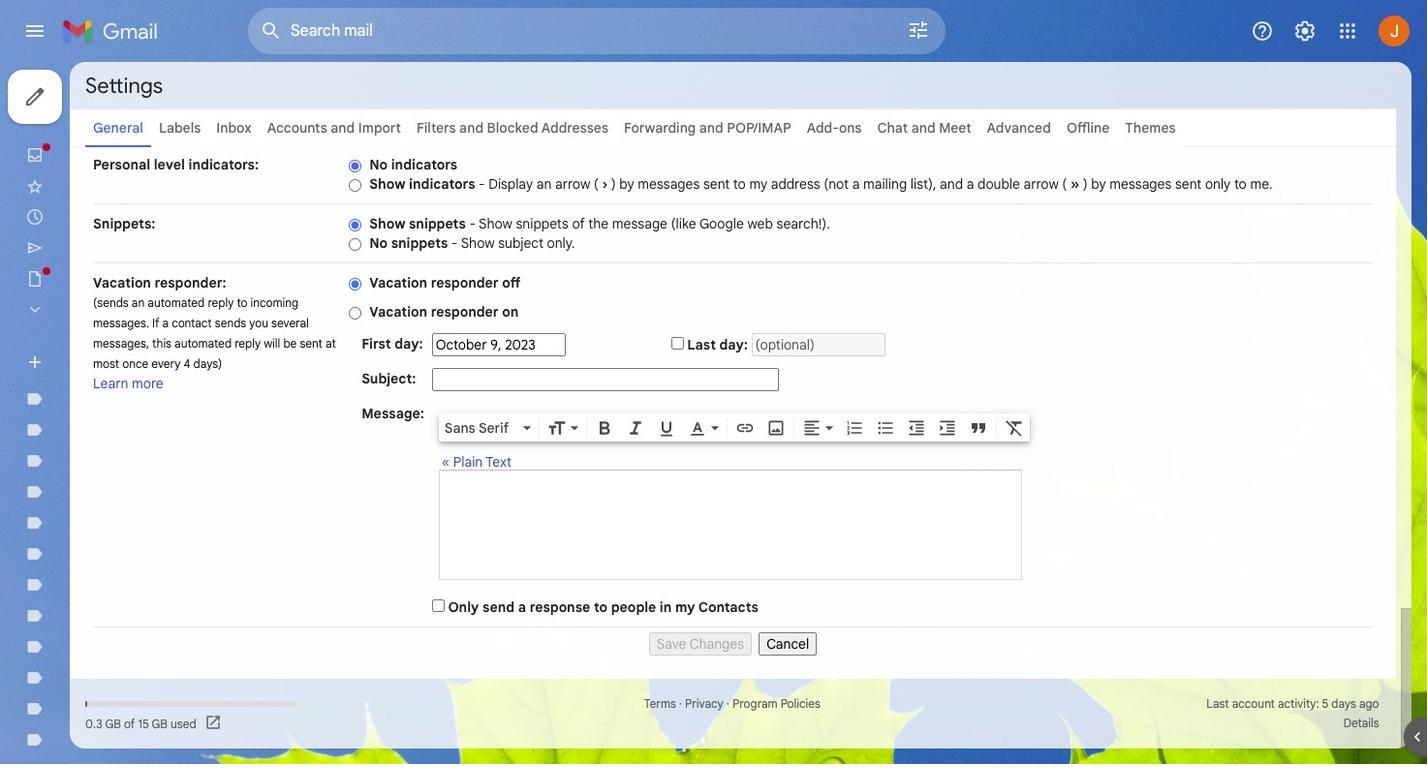 Task type: locate. For each thing, give the bounding box(es) containing it.
accounts and import
[[267, 119, 401, 137]]

messages down themes
[[1110, 175, 1172, 193]]

show right show snippets radio
[[369, 215, 406, 233]]

by right ›
[[620, 175, 635, 193]]

of left 15
[[124, 717, 135, 731]]

) right the »
[[1083, 175, 1088, 193]]

to up sends
[[237, 296, 248, 310]]

2 no from the top
[[369, 235, 388, 252]]

)
[[611, 175, 616, 193], [1083, 175, 1088, 193]]

2 ) from the left
[[1083, 175, 1088, 193]]

vacation up (sends
[[93, 274, 151, 292]]

advanced search options image
[[899, 11, 938, 49]]

(sends
[[93, 296, 129, 310]]

add-ons
[[807, 119, 862, 137]]

chat
[[878, 119, 908, 137]]

automated
[[148, 296, 205, 310], [175, 336, 232, 351]]

0 vertical spatial indicators
[[391, 156, 458, 173]]

indent more ‪(⌘])‬ image
[[938, 418, 957, 438]]

0 vertical spatial my
[[750, 175, 768, 193]]

most
[[93, 357, 119, 371]]

automated down responder:
[[148, 296, 205, 310]]

gb right 0.3
[[105, 717, 121, 731]]

1 horizontal spatial gb
[[152, 717, 168, 731]]

1 vertical spatial responder
[[431, 303, 499, 321]]

0 horizontal spatial )
[[611, 175, 616, 193]]

sent inside vacation responder: (sends an automated reply to incoming messages. if a contact sends you several messages, this automated reply will be sent at most once every 4 days) learn more
[[300, 336, 323, 351]]

a right send at the bottom left
[[518, 599, 526, 616]]

1 no from the top
[[369, 156, 388, 173]]

last day:
[[687, 336, 748, 354]]

a right 'if' at the left of page
[[162, 316, 169, 330]]

address
[[771, 175, 821, 193]]

and right list), at top right
[[940, 175, 964, 193]]

0 horizontal spatial my
[[675, 599, 695, 616]]

day: right first
[[395, 335, 423, 353]]

my left address
[[750, 175, 768, 193]]

no
[[369, 156, 388, 173], [369, 235, 388, 252]]

import
[[358, 119, 401, 137]]

0 vertical spatial of
[[572, 215, 585, 233]]

- up no snippets - show subject only.
[[470, 215, 476, 233]]

subject:
[[362, 370, 416, 388]]

a
[[853, 175, 860, 193], [967, 175, 975, 193], [162, 316, 169, 330], [518, 599, 526, 616]]

only.
[[547, 235, 575, 252]]

Only send a response to people in my Contacts checkbox
[[432, 600, 445, 613]]

1 horizontal spatial )
[[1083, 175, 1088, 193]]

gb
[[105, 717, 121, 731], [152, 717, 168, 731]]

1 horizontal spatial last
[[1207, 697, 1230, 711]]

footer
[[70, 695, 1397, 734]]

« plain text
[[442, 454, 512, 471]]

0.3 gb of 15 gb used
[[85, 717, 196, 731]]

snippets:
[[93, 215, 156, 233]]

vacation inside vacation responder: (sends an automated reply to incoming messages. if a contact sends you several messages, this automated reply will be sent at most once every 4 days) learn more
[[93, 274, 151, 292]]

1 horizontal spatial arrow
[[1024, 175, 1059, 193]]

privacy
[[685, 697, 724, 711]]

learn more link
[[93, 375, 163, 393]]

1 horizontal spatial day:
[[720, 336, 748, 354]]

of inside footer
[[124, 717, 135, 731]]

0 horizontal spatial (
[[594, 175, 599, 193]]

1 ( from the left
[[594, 175, 599, 193]]

1 arrow from the left
[[555, 175, 591, 193]]

and right chat
[[912, 119, 936, 137]]

account
[[1233, 697, 1275, 711]]

snippets for show snippets of the message (like google web search!).
[[409, 215, 466, 233]]

message:
[[362, 405, 424, 423]]

messages up (like
[[638, 175, 700, 193]]

incoming
[[251, 296, 299, 310]]

2 gb from the left
[[152, 717, 168, 731]]

0 horizontal spatial ·
[[679, 697, 682, 711]]

if
[[152, 316, 159, 330]]

1 by from the left
[[620, 175, 635, 193]]

0 horizontal spatial day:
[[395, 335, 423, 353]]

No snippets radio
[[349, 237, 362, 252]]

addresses
[[542, 119, 609, 137]]

numbered list ‪(⌘⇧7)‬ image
[[845, 418, 864, 438]]

add-
[[807, 119, 839, 137]]

to left people
[[594, 599, 608, 616]]

and right 'filters'
[[459, 119, 484, 137]]

( left ›
[[594, 175, 599, 193]]

show
[[369, 175, 406, 193], [369, 215, 406, 233], [479, 215, 513, 233], [461, 235, 495, 252]]

1 horizontal spatial ·
[[727, 697, 730, 711]]

arrow left ›
[[555, 175, 591, 193]]

filters and blocked addresses
[[417, 119, 609, 137]]

and for forwarding
[[700, 119, 724, 137]]

indicators
[[391, 156, 458, 173], [409, 175, 475, 193]]

- for display an arrow (
[[479, 175, 485, 193]]

advanced
[[987, 119, 1051, 137]]

no indicators
[[369, 156, 458, 173]]

First day: text field
[[432, 333, 566, 357]]

show left subject
[[461, 235, 495, 252]]

0 horizontal spatial last
[[687, 336, 716, 354]]

- up vacation responder off at the left of page
[[452, 235, 458, 252]]

insert image image
[[766, 418, 786, 438]]

formatting options toolbar
[[439, 414, 1030, 442]]

snippets up no snippets - show subject only.
[[409, 215, 466, 233]]

automated up days)
[[175, 336, 232, 351]]

responder for on
[[431, 303, 499, 321]]

last
[[687, 336, 716, 354], [1207, 697, 1230, 711]]

Show indicators radio
[[349, 178, 362, 193]]

2 by from the left
[[1092, 175, 1107, 193]]

display
[[489, 175, 533, 193]]

1 vertical spatial -
[[470, 215, 476, 233]]

0 vertical spatial -
[[479, 175, 485, 193]]

1 vertical spatial of
[[124, 717, 135, 731]]

1 horizontal spatial by
[[1092, 175, 1107, 193]]

1 horizontal spatial an
[[537, 175, 552, 193]]

Last day: checkbox
[[671, 337, 684, 350]]

2 vertical spatial -
[[452, 235, 458, 252]]

No indicators radio
[[349, 159, 362, 173]]

save
[[657, 636, 687, 653]]

vacation responder: (sends an automated reply to incoming messages. if a contact sends you several messages, this automated reply will be sent at most once every 4 days) learn more
[[93, 274, 336, 393]]

1 responder from the top
[[431, 274, 499, 292]]

show up no snippets - show subject only.
[[479, 215, 513, 233]]

ons
[[839, 119, 862, 137]]

2 arrow from the left
[[1024, 175, 1059, 193]]

responder up vacation responder on
[[431, 274, 499, 292]]

5
[[1323, 697, 1329, 711]]

reply
[[208, 296, 234, 310], [235, 336, 261, 351]]

snippets up the only. at top left
[[516, 215, 569, 233]]

1 horizontal spatial sent
[[704, 175, 730, 193]]

0 horizontal spatial an
[[132, 296, 145, 310]]

None search field
[[248, 8, 946, 54]]

last inside last account activity: 5 days ago details
[[1207, 697, 1230, 711]]

Search mail text field
[[291, 21, 853, 41]]

»
[[1071, 175, 1080, 193]]

- left "display"
[[479, 175, 485, 193]]

offline link
[[1067, 119, 1110, 137]]

indicators down 'filters'
[[391, 156, 458, 173]]

1 vertical spatial an
[[132, 296, 145, 310]]

indicators:
[[189, 156, 259, 173]]

1 vertical spatial no
[[369, 235, 388, 252]]

0 horizontal spatial arrow
[[555, 175, 591, 193]]

day: for first day:
[[395, 335, 423, 353]]

to left the me.
[[1235, 175, 1247, 193]]

personal
[[93, 156, 150, 173]]

ago
[[1360, 697, 1380, 711]]

contacts
[[699, 599, 759, 616]]

bold ‪(⌘b)‬ image
[[595, 418, 614, 438]]

forwarding and pop/imap link
[[624, 119, 792, 137]]

follow link to manage storage image
[[204, 714, 224, 734]]

no for no snippets - show subject only.
[[369, 235, 388, 252]]

and for filters
[[459, 119, 484, 137]]

navigation
[[0, 62, 233, 765], [93, 628, 1373, 656]]

sent left only
[[1176, 175, 1202, 193]]

footer containing terms
[[70, 695, 1397, 734]]

double
[[978, 175, 1020, 193]]

Vacation responder text field
[[440, 481, 1021, 570]]

save changes button
[[649, 633, 752, 656]]

web
[[748, 215, 773, 233]]

arrow
[[555, 175, 591, 193], [1024, 175, 1059, 193]]

a right '(not'
[[853, 175, 860, 193]]

gb right 15
[[152, 717, 168, 731]]

only send a response to people in my contacts
[[448, 599, 759, 616]]

sans serif option
[[441, 418, 519, 438]]

vacation up first day:
[[369, 303, 428, 321]]

(
[[594, 175, 599, 193], [1063, 175, 1067, 193]]

vacation right vacation responder off option
[[369, 274, 428, 292]]

bulleted list ‪(⌘⇧8)‬ image
[[876, 418, 895, 438]]

1 horizontal spatial (
[[1063, 175, 1067, 193]]

a inside vacation responder: (sends an automated reply to incoming messages. if a contact sends you several messages, this automated reply will be sent at most once every 4 days) learn more
[[162, 316, 169, 330]]

indicators down no indicators
[[409, 175, 475, 193]]

you
[[249, 316, 268, 330]]

day:
[[395, 335, 423, 353], [720, 336, 748, 354]]

4
[[184, 357, 190, 371]]

-
[[479, 175, 485, 193], [470, 215, 476, 233], [452, 235, 458, 252]]

· right terms link
[[679, 697, 682, 711]]

indicators for no
[[391, 156, 458, 173]]

( left the »
[[1063, 175, 1067, 193]]

0 vertical spatial last
[[687, 336, 716, 354]]

my right in
[[675, 599, 695, 616]]

0 vertical spatial responder
[[431, 274, 499, 292]]

of left the
[[572, 215, 585, 233]]

0 horizontal spatial messages
[[638, 175, 700, 193]]

1 vertical spatial last
[[1207, 697, 1230, 711]]

- for show snippets of the message (like google web search!).
[[470, 215, 476, 233]]

google
[[700, 215, 744, 233]]

underline ‪(⌘u)‬ image
[[657, 419, 676, 439]]

1 horizontal spatial -
[[470, 215, 476, 233]]

Vacation responder on radio
[[349, 306, 362, 321]]

snippets up vacation responder off at the left of page
[[391, 235, 448, 252]]

2 horizontal spatial -
[[479, 175, 485, 193]]

vacation
[[93, 274, 151, 292], [369, 274, 428, 292], [369, 303, 428, 321]]

- for show subject only.
[[452, 235, 458, 252]]

0 horizontal spatial gb
[[105, 717, 121, 731]]

learn
[[93, 375, 128, 393]]

0 horizontal spatial by
[[620, 175, 635, 193]]

reply up sends
[[208, 296, 234, 310]]

0 vertical spatial automated
[[148, 296, 205, 310]]

1 vertical spatial reply
[[235, 336, 261, 351]]

meet
[[939, 119, 972, 137]]

add-ons link
[[807, 119, 862, 137]]

and for chat
[[912, 119, 936, 137]]

gmail image
[[62, 12, 168, 50]]

no right no indicators option
[[369, 156, 388, 173]]

arrow left the »
[[1024, 175, 1059, 193]]

0 horizontal spatial of
[[124, 717, 135, 731]]

no for no indicators
[[369, 156, 388, 173]]

by right the »
[[1092, 175, 1107, 193]]

) right ›
[[611, 175, 616, 193]]

show right show indicators option
[[369, 175, 406, 193]]

used
[[171, 717, 196, 731]]

be
[[283, 336, 297, 351]]

the
[[588, 215, 609, 233]]

vacation for vacation responder: (sends an automated reply to incoming messages. if a contact sends you several messages, this automated reply will be sent at most once every 4 days) learn more
[[93, 274, 151, 292]]

and left import
[[331, 119, 355, 137]]

last left account
[[1207, 697, 1230, 711]]

this
[[152, 336, 172, 351]]

search!).
[[777, 215, 831, 233]]

1 horizontal spatial of
[[572, 215, 585, 233]]

day: right last day: option
[[720, 336, 748, 354]]

an up messages.
[[132, 296, 145, 310]]

1 vertical spatial my
[[675, 599, 695, 616]]

sent up google
[[704, 175, 730, 193]]

0 horizontal spatial sent
[[300, 336, 323, 351]]

0 vertical spatial no
[[369, 156, 388, 173]]

· right privacy link
[[727, 697, 730, 711]]

0 horizontal spatial -
[[452, 235, 458, 252]]

reply down the you
[[235, 336, 261, 351]]

no right no snippets radio at the top left of the page
[[369, 235, 388, 252]]

last account activity: 5 days ago details
[[1207, 697, 1380, 731]]

indicators for show
[[409, 175, 475, 193]]

in
[[660, 599, 672, 616]]

sent left at
[[300, 336, 323, 351]]

a left double
[[967, 175, 975, 193]]

1 vertical spatial indicators
[[409, 175, 475, 193]]

2 responder from the top
[[431, 303, 499, 321]]

sent
[[704, 175, 730, 193], [1176, 175, 1202, 193], [300, 336, 323, 351]]

search mail image
[[254, 14, 289, 48]]

last right last day: option
[[687, 336, 716, 354]]

1 horizontal spatial messages
[[1110, 175, 1172, 193]]

level
[[154, 156, 185, 173]]

no snippets - show subject only.
[[369, 235, 575, 252]]

forwarding
[[624, 119, 696, 137]]

and left pop/imap at the top right of page
[[700, 119, 724, 137]]

days)
[[193, 357, 222, 371]]

responder down vacation responder off at the left of page
[[431, 303, 499, 321]]

settings image
[[1294, 19, 1317, 43]]

1 · from the left
[[679, 697, 682, 711]]

an right "display"
[[537, 175, 552, 193]]

response
[[530, 599, 591, 616]]

0 vertical spatial reply
[[208, 296, 234, 310]]



Task type: describe. For each thing, give the bounding box(es) containing it.
pop/imap
[[727, 119, 792, 137]]

inbox
[[216, 119, 252, 137]]

labels
[[159, 119, 201, 137]]

vacation for vacation responder on
[[369, 303, 428, 321]]

indent less ‪(⌘[)‬ image
[[907, 418, 926, 438]]

0.3
[[85, 717, 102, 731]]

and for accounts
[[331, 119, 355, 137]]

to up google
[[734, 175, 746, 193]]

several
[[271, 316, 309, 330]]

first
[[362, 335, 391, 353]]

accounts
[[267, 119, 327, 137]]

more
[[132, 375, 163, 393]]

Show snippets radio
[[349, 218, 362, 232]]

days
[[1332, 697, 1357, 711]]

2 messages from the left
[[1110, 175, 1172, 193]]

(not
[[824, 175, 849, 193]]

on
[[502, 303, 519, 321]]

personal level indicators:
[[93, 156, 259, 173]]

an inside vacation responder: (sends an automated reply to incoming messages. if a contact sends you several messages, this automated reply will be sent at most once every 4 days) learn more
[[132, 296, 145, 310]]

activity:
[[1278, 697, 1320, 711]]

at
[[326, 336, 336, 351]]

1 messages from the left
[[638, 175, 700, 193]]

offline
[[1067, 119, 1110, 137]]

snippets for show subject only.
[[391, 235, 448, 252]]

remove formatting ‪(⌘\)‬ image
[[1005, 418, 1024, 438]]

15
[[138, 717, 149, 731]]

will
[[264, 336, 280, 351]]

last for last day:
[[687, 336, 716, 354]]

cancel button
[[759, 633, 817, 656]]

themes link
[[1126, 119, 1176, 137]]

sends
[[215, 316, 246, 330]]

terms link
[[644, 697, 676, 711]]

save changes
[[657, 636, 744, 653]]

1 vertical spatial automated
[[175, 336, 232, 351]]

cancel
[[767, 636, 809, 653]]

1 ) from the left
[[611, 175, 616, 193]]

Vacation responder off radio
[[349, 277, 362, 292]]

last for last account activity: 5 days ago details
[[1207, 697, 1230, 711]]

only
[[1206, 175, 1231, 193]]

settings
[[85, 72, 163, 98]]

2 · from the left
[[727, 697, 730, 711]]

subject
[[498, 235, 544, 252]]

serif
[[479, 419, 509, 437]]

inbox link
[[216, 119, 252, 137]]

messages.
[[93, 316, 149, 330]]

italic ‪(⌘i)‬ image
[[626, 418, 645, 438]]

messages,
[[93, 336, 149, 351]]

day: for last day:
[[720, 336, 748, 354]]

link ‪(⌘k)‬ image
[[735, 418, 755, 438]]

program
[[733, 697, 778, 711]]

contact
[[172, 316, 212, 330]]

people
[[611, 599, 656, 616]]

responder:
[[155, 274, 226, 292]]

blocked
[[487, 119, 539, 137]]

show indicators - display an arrow ( › ) by messages sent to my address (not a mailing list), and a double arrow ( » ) by messages sent only to me.
[[369, 175, 1273, 193]]

main menu image
[[23, 19, 47, 43]]

program policies link
[[733, 697, 821, 711]]

filters and blocked addresses link
[[417, 119, 609, 137]]

labels link
[[159, 119, 201, 137]]

›
[[602, 175, 608, 193]]

privacy link
[[685, 697, 724, 711]]

Last day: text field
[[752, 333, 885, 357]]

(like
[[671, 215, 696, 233]]

once
[[122, 357, 148, 371]]

1 horizontal spatial my
[[750, 175, 768, 193]]

general
[[93, 119, 143, 137]]

support image
[[1251, 19, 1274, 43]]

0 horizontal spatial reply
[[208, 296, 234, 310]]

only
[[448, 599, 479, 616]]

accounts and import link
[[267, 119, 401, 137]]

2 ( from the left
[[1063, 175, 1067, 193]]

chat and meet
[[878, 119, 972, 137]]

general link
[[93, 119, 143, 137]]

policies
[[781, 697, 821, 711]]

advanced link
[[987, 119, 1051, 137]]

details
[[1344, 716, 1380, 731]]

chat and meet link
[[878, 119, 972, 137]]

every
[[151, 357, 181, 371]]

first day:
[[362, 335, 423, 353]]

themes
[[1126, 119, 1176, 137]]

filters
[[417, 119, 456, 137]]

2 horizontal spatial sent
[[1176, 175, 1202, 193]]

1 horizontal spatial reply
[[235, 336, 261, 351]]

0 vertical spatial an
[[537, 175, 552, 193]]

1 gb from the left
[[105, 717, 121, 731]]

quote ‪(⌘⇧9)‬ image
[[969, 418, 988, 438]]

to inside vacation responder: (sends an automated reply to incoming messages. if a contact sends you several messages, this automated reply will be sent at most once every 4 days) learn more
[[237, 296, 248, 310]]

vacation responder on
[[369, 303, 519, 321]]

navigation containing save changes
[[93, 628, 1373, 656]]

details link
[[1344, 716, 1380, 731]]

vacation for vacation responder off
[[369, 274, 428, 292]]

send
[[483, 599, 515, 616]]

vacation responder off
[[369, 274, 521, 292]]

Subject text field
[[432, 368, 779, 392]]

responder for off
[[431, 274, 499, 292]]



Task type: vqa. For each thing, say whether or not it's contained in the screenshot.
second "Terry" from the bottom of the page
no



